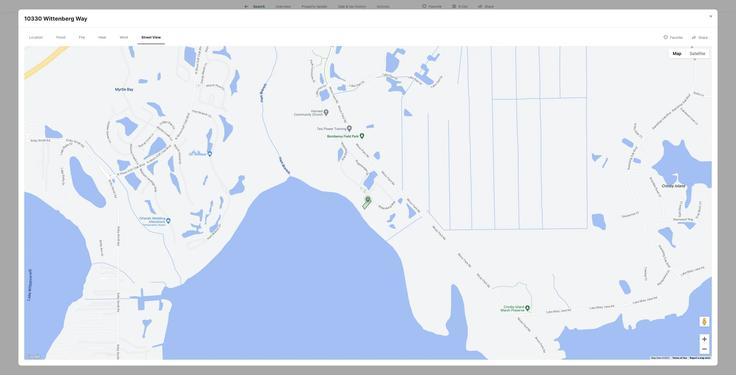 Task type: describe. For each thing, give the bounding box(es) containing it.
terms of use for map data ©2023
[[376, 89, 390, 92]]

1 mls from the left
[[271, 8, 279, 13]]

report a map error link for map data ©2023
[[691, 357, 711, 359]]

0 horizontal spatial share
[[485, 4, 494, 8]]

1
[[269, 3, 271, 7]]

your comments
[[238, 136, 281, 143]]

2023
[[308, 3, 317, 7]]

2:16pm)
[[323, 3, 338, 7]]

data
[[360, 89, 365, 92]]

menu bar inside 10330 wittenberg way dialog
[[669, 49, 710, 58]]

only you can see this. | add a search partner
[[246, 163, 319, 167]]

add a search partner button
[[284, 163, 319, 167]]

nancy
[[286, 192, 304, 199]]

10330 wittenberg way element
[[24, 9, 93, 22]]

#
[[330, 8, 332, 13]]

15 minutes
[[353, 220, 373, 225]]

flood
[[56, 35, 65, 39]]

street view tab
[[138, 31, 165, 43]]

save button
[[390, 148, 415, 159]]

add
[[284, 163, 291, 167]]

2 vertical spatial redfin
[[250, 192, 268, 199]]

satellite
[[691, 51, 706, 56]]

fire
[[79, 35, 85, 39]]

ask for ask a question
[[448, 101, 455, 105]]

sale & tax history tab
[[333, 1, 372, 12]]

1 horizontal spatial google image
[[240, 86, 256, 93]]

location tab
[[25, 31, 47, 43]]

tour via video chat
[[460, 57, 490, 60]]

street
[[142, 35, 152, 39]]

agent
[[269, 192, 285, 199]]

schedule tour next available: tomorrow at 9:00 am
[[436, 70, 486, 79]]

map for map
[[674, 51, 682, 56]]

grid
[[321, 8, 329, 13]]

wind
[[120, 35, 128, 39]]

chat
[[483, 57, 490, 60]]

Write a message... text field
[[243, 238, 411, 256]]

you
[[254, 163, 260, 167]]

minutes
[[358, 220, 373, 225]]

stellar
[[258, 8, 270, 13]]

ago
[[286, 3, 293, 7]]

overview tab
[[271, 1, 297, 12]]

video
[[474, 57, 482, 60]]

map for map data ©2023
[[701, 357, 705, 359]]

street view
[[142, 35, 161, 39]]

tours
[[466, 86, 475, 89]]

x-
[[459, 4, 463, 8]]

ask a question
[[448, 101, 473, 105]]

error for map data ©2023
[[408, 89, 414, 92]]

save
[[398, 151, 407, 156]]

location
[[29, 35, 43, 39]]

at inside redfin checked: 1 minute ago (nov 1, 2023 at 2:16pm) • source: stellar mls as distributed by mls grid # o6029473
[[318, 3, 322, 7]]

details
[[317, 4, 328, 9]]

9:00
[[474, 76, 480, 79]]

distributed
[[285, 8, 305, 13]]

led
[[457, 86, 462, 89]]

terms of use for map data ©2023
[[673, 357, 688, 359]]

tomorrow
[[456, 76, 470, 79]]

flood tab
[[53, 31, 69, 43]]

(nov
[[294, 3, 303, 7]]

your
[[238, 136, 251, 143]]

error for map data ©2023
[[706, 357, 711, 359]]

source:
[[242, 8, 256, 13]]

comments
[[252, 136, 281, 143]]

map for map data ©2023
[[355, 89, 359, 92]]

of for map data ©2023
[[383, 89, 385, 92]]

sale & tax history
[[338, 4, 366, 9]]

report a map error link for map data ©2023
[[393, 89, 414, 92]]

a inside dialog
[[699, 357, 700, 359]]

property
[[302, 4, 316, 9]]

minute
[[272, 3, 285, 7]]

map data ©2023
[[355, 89, 373, 92]]

partner
[[307, 163, 319, 167]]

way
[[76, 15, 87, 22]]

wittenberg
[[43, 15, 74, 22]]

tab list for share
[[24, 30, 170, 44]]

history
[[355, 4, 366, 9]]

this.
[[275, 163, 281, 167]]

use for map data ©2023
[[386, 89, 390, 92]]

redfin checked: 1 minute ago (nov 1, 2023 at 2:16pm) • source: stellar mls as distributed by mls grid # o6029473
[[238, 3, 352, 13]]

&
[[346, 4, 348, 9]]

min
[[263, 101, 270, 106]]

tab list for x-out
[[238, 0, 399, 12]]

map for map data ©2023
[[652, 357, 657, 359]]

in inside in the last 30 days
[[488, 86, 491, 89]]

1 horizontal spatial question
[[458, 101, 473, 105]]

via
[[469, 57, 473, 60]]

tour in person
[[430, 57, 453, 60]]

home
[[373, 273, 382, 278]]

at inside schedule tour next available: tomorrow at 9:00 am
[[471, 76, 473, 79]]

0 horizontal spatial in
[[438, 57, 441, 60]]

o6029473
[[332, 8, 352, 13]]

ask redfin agent nancy a question
[[238, 192, 333, 199]]

am
[[481, 76, 486, 79]]

use for map data ©2023
[[684, 357, 688, 359]]

ask for ask redfin agent nancy a question
[[238, 192, 249, 199]]

—
[[259, 101, 262, 106]]

redfin for redfin checked: 1 minute ago (nov 1, 2023 at 2:16pm) • source: stellar mls as distributed by mls grid # o6029473
[[238, 3, 250, 7]]

10330 wittenberg way dialog
[[0, 2, 737, 375]]

out
[[463, 4, 468, 8]]



Task type: locate. For each thing, give the bounding box(es) containing it.
10330
[[24, 15, 42, 22]]

as
[[280, 8, 284, 13]]

1 vertical spatial map
[[701, 357, 705, 359]]

1 horizontal spatial ©2023
[[663, 357, 670, 359]]

tour
[[466, 70, 474, 75]]

is
[[362, 273, 365, 278]]

tax
[[349, 4, 354, 9]]

wind tab
[[116, 31, 132, 43]]

map button
[[669, 49, 686, 58]]

1 horizontal spatial map
[[701, 357, 705, 359]]

0 vertical spatial error
[[408, 89, 414, 92]]

terms inside 10330 wittenberg way dialog
[[673, 357, 680, 359]]

by
[[306, 8, 311, 13]]

1 vertical spatial error
[[706, 357, 711, 359]]

1 horizontal spatial favorite
[[671, 35, 684, 40]]

share button right "out"
[[474, 1, 499, 11]]

1 horizontal spatial tour
[[460, 57, 468, 60]]

in right the tours
[[488, 86, 491, 89]]

report a map error inside 10330 wittenberg way dialog
[[691, 357, 711, 359]]

0 vertical spatial favorite
[[429, 4, 442, 8]]

map for map data ©2023
[[403, 89, 408, 92]]

in left person
[[438, 57, 441, 60]]

0 horizontal spatial tab list
[[24, 30, 170, 44]]

can
[[261, 163, 267, 167]]

1 horizontal spatial redfin
[[250, 192, 268, 199]]

ask a question link
[[448, 101, 473, 105]]

0 vertical spatial google image
[[240, 86, 256, 93]]

favorite button for share
[[660, 32, 688, 42]]

map left data
[[652, 357, 657, 359]]

1 vertical spatial redfin
[[438, 86, 446, 89]]

search
[[254, 4, 265, 9]]

thursday
[[431, 43, 445, 46]]

use
[[386, 89, 390, 92], [684, 357, 688, 359]]

tab list inside 10330 wittenberg way dialog
[[24, 30, 170, 44]]

terms for map data ©2023
[[376, 89, 383, 92]]

1 vertical spatial google image
[[25, 354, 41, 360]]

1 horizontal spatial in
[[488, 86, 491, 89]]

heat tab
[[95, 31, 110, 43]]

this
[[366, 273, 372, 278]]

0 vertical spatial favorite button
[[418, 1, 446, 11]]

2 tour from the left
[[460, 57, 468, 60]]

1 vertical spatial favorite button
[[660, 32, 688, 42]]

1 vertical spatial report
[[691, 357, 698, 359]]

0 horizontal spatial report a map error
[[393, 89, 414, 92]]

map left satellite popup button
[[674, 51, 682, 56]]

1 horizontal spatial favorite button
[[660, 32, 688, 42]]

1 vertical spatial of
[[681, 357, 683, 359]]

Thursday button
[[429, 27, 449, 48]]

0 horizontal spatial mls
[[271, 8, 279, 13]]

2 horizontal spatial map
[[674, 51, 682, 56]]

list box
[[426, 53, 495, 64]]

report a map error
[[393, 89, 414, 92], [691, 357, 711, 359]]

1 vertical spatial report a map error
[[691, 357, 711, 359]]

0 vertical spatial terms of use link
[[376, 89, 390, 92]]

report a map error for map data ©2023
[[393, 89, 414, 92]]

— min
[[259, 101, 270, 106]]

person
[[442, 57, 453, 60]]

0 horizontal spatial menu bar
[[241, 27, 282, 37]]

google image
[[240, 86, 256, 93], [25, 354, 41, 360]]

0 vertical spatial terms of use
[[376, 89, 390, 92]]

map inside popup button
[[674, 51, 682, 56]]

view
[[153, 35, 161, 39]]

1 horizontal spatial map
[[652, 357, 657, 359]]

0 vertical spatial report a map error link
[[393, 89, 414, 92]]

terms of use link for map data ©2023
[[673, 357, 688, 359]]

google image inside 10330 wittenberg way dialog
[[25, 354, 41, 360]]

•
[[239, 8, 241, 13]]

of right "map data ©2023" on the top
[[383, 89, 385, 92]]

0 horizontal spatial ask
[[238, 192, 249, 199]]

0 horizontal spatial of
[[383, 89, 385, 92]]

terms
[[376, 89, 383, 92], [673, 357, 680, 359]]

1 horizontal spatial error
[[706, 357, 711, 359]]

1 vertical spatial favorite
[[671, 35, 684, 40]]

available:
[[443, 76, 455, 79]]

redfin agents led
[[438, 86, 462, 89]]

map left the data
[[355, 89, 359, 92]]

fire tab
[[75, 31, 89, 43]]

0 vertical spatial report
[[393, 89, 400, 92]]

at up grid
[[318, 3, 322, 7]]

question
[[458, 101, 473, 105], [309, 192, 333, 199]]

redfin for redfin agents led
[[438, 86, 446, 89]]

available?
[[390, 273, 406, 278]]

tour left person
[[430, 57, 437, 60]]

list box containing tour in person
[[426, 53, 495, 64]]

0 horizontal spatial report
[[393, 89, 400, 92]]

0 vertical spatial of
[[383, 89, 385, 92]]

favorite for share
[[671, 35, 684, 40]]

ask up orlando redfin agentnancy grabowski image
[[238, 192, 249, 199]]

©2023 right the data
[[365, 89, 373, 92]]

agents
[[447, 86, 457, 89]]

data
[[657, 357, 662, 359]]

share button up satellite popup button
[[688, 32, 713, 42]]

ask
[[448, 101, 455, 105], [238, 192, 249, 199]]

report a map error link inside 10330 wittenberg way dialog
[[691, 357, 711, 359]]

tour for tour via video chat
[[460, 57, 468, 60]]

1 horizontal spatial share button
[[688, 32, 713, 42]]

only
[[246, 163, 253, 167]]

15
[[353, 220, 357, 225]]

1 vertical spatial ©2023
[[663, 357, 670, 359]]

0 horizontal spatial map
[[403, 89, 408, 92]]

error
[[408, 89, 414, 92], [706, 357, 711, 359]]

0 horizontal spatial report a map error link
[[393, 89, 414, 92]]

use inside 10330 wittenberg way dialog
[[684, 357, 688, 359]]

©2023 for map data ©2023
[[365, 89, 373, 92]]

1 horizontal spatial report
[[691, 357, 698, 359]]

terms of use link for map data ©2023
[[376, 89, 390, 92]]

report for map data ©2023
[[691, 357, 698, 359]]

schedule
[[447, 70, 465, 75]]

tour
[[430, 57, 437, 60], [460, 57, 468, 60]]

terms of use inside 10330 wittenberg way dialog
[[673, 357, 688, 359]]

redfin inside redfin checked: 1 minute ago (nov 1, 2023 at 2:16pm) • source: stellar mls as distributed by mls grid # o6029473
[[238, 3, 250, 7]]

30
[[449, 90, 452, 94]]

favorite inside 10330 wittenberg way dialog
[[671, 35, 684, 40]]

mls
[[271, 8, 279, 13], [312, 8, 320, 13]]

error inside 10330 wittenberg way dialog
[[706, 357, 711, 359]]

ask down 30
[[448, 101, 455, 105]]

2 mls from the left
[[312, 8, 320, 13]]

0 vertical spatial share button
[[474, 1, 499, 11]]

0 horizontal spatial share button
[[474, 1, 499, 11]]

1 horizontal spatial report a map error link
[[691, 357, 711, 359]]

None button
[[451, 27, 470, 48], [472, 27, 492, 48], [451, 27, 470, 48], [472, 27, 492, 48]]

terms of use right "map data ©2023" on the top
[[376, 89, 390, 92]]

checked:
[[251, 3, 268, 7]]

report inside 10330 wittenberg way dialog
[[691, 357, 698, 359]]

at
[[318, 3, 322, 7], [471, 76, 473, 79]]

1 horizontal spatial at
[[471, 76, 473, 79]]

0 vertical spatial in
[[438, 57, 441, 60]]

0 horizontal spatial ©2023
[[365, 89, 373, 92]]

1 horizontal spatial menu bar
[[669, 49, 710, 58]]

last
[[443, 90, 448, 94]]

map region
[[205, 0, 454, 106], [0, 2, 737, 375]]

still
[[383, 273, 389, 278]]

10330 wittenberg way
[[24, 15, 87, 22]]

0 horizontal spatial map
[[355, 89, 359, 92]]

menu bar
[[241, 27, 282, 37], [669, 49, 710, 58]]

1 vertical spatial report a map error link
[[691, 357, 711, 359]]

0 horizontal spatial tour
[[430, 57, 437, 60]]

1 vertical spatial tab list
[[24, 30, 170, 44]]

1 horizontal spatial terms of use link
[[673, 357, 688, 359]]

tour for tour in person
[[430, 57, 437, 60]]

|
[[282, 163, 284, 167]]

sale
[[338, 4, 345, 9]]

1 horizontal spatial ask
[[448, 101, 455, 105]]

favorite for x-out
[[429, 4, 442, 8]]

1 horizontal spatial terms of use
[[673, 357, 688, 359]]

redfin up the
[[438, 86, 446, 89]]

tab list containing location
[[24, 30, 170, 44]]

in
[[438, 57, 441, 60], [488, 86, 491, 89]]

0 horizontal spatial terms of use link
[[376, 89, 390, 92]]

1 vertical spatial in
[[488, 86, 491, 89]]

1 vertical spatial terms of use
[[673, 357, 688, 359]]

1 horizontal spatial terms
[[673, 357, 680, 359]]

0 horizontal spatial at
[[318, 3, 322, 7]]

1 horizontal spatial report a map error
[[691, 357, 711, 359]]

redfin
[[238, 3, 250, 7], [438, 86, 446, 89], [250, 192, 268, 199]]

of
[[383, 89, 385, 92], [681, 357, 683, 359]]

days
[[453, 90, 460, 94]]

0 vertical spatial at
[[318, 3, 322, 7]]

schools
[[377, 4, 390, 9]]

redfin left agent
[[250, 192, 268, 199]]

next
[[436, 76, 442, 79]]

of right map data ©2023
[[681, 357, 683, 359]]

0 vertical spatial menu bar
[[241, 27, 282, 37]]

in the last 30 days
[[438, 86, 491, 94]]

search link
[[244, 4, 265, 9]]

0 vertical spatial use
[[386, 89, 390, 92]]

share
[[485, 4, 494, 8], [699, 35, 709, 40]]

0 horizontal spatial terms of use
[[376, 89, 390, 92]]

mls down 2023 on the top of page
[[312, 8, 320, 13]]

tab list
[[238, 0, 399, 12], [24, 30, 170, 44]]

orlando redfin agentnancy grabowski image
[[238, 203, 265, 229]]

1 vertical spatial question
[[309, 192, 333, 199]]

tab list containing search
[[238, 0, 399, 12]]

0 vertical spatial map
[[674, 51, 682, 56]]

0 horizontal spatial question
[[309, 192, 333, 199]]

2 vertical spatial map
[[652, 357, 657, 359]]

property details
[[302, 4, 328, 9]]

terms of use link right map data ©2023
[[673, 357, 688, 359]]

1 vertical spatial terms
[[673, 357, 680, 359]]

0 vertical spatial share
[[485, 4, 494, 8]]

terms of use link right "map data ©2023" on the top
[[376, 89, 390, 92]]

map data ©2023
[[652, 357, 670, 359]]

favorite button for x-out
[[418, 1, 446, 11]]

share button
[[474, 1, 499, 11], [688, 32, 713, 42]]

0 horizontal spatial redfin
[[238, 3, 250, 7]]

terms for map data ©2023
[[673, 357, 680, 359]]

©2023 right data
[[663, 357, 670, 359]]

of inside 10330 wittenberg way dialog
[[681, 357, 683, 359]]

0 vertical spatial ©2023
[[365, 89, 373, 92]]

favorite button
[[418, 1, 446, 11], [660, 32, 688, 42]]

0 vertical spatial ask
[[448, 101, 455, 105]]

of for map data ©2023
[[681, 357, 683, 359]]

0 vertical spatial map
[[403, 89, 408, 92]]

a
[[401, 89, 402, 92], [455, 101, 457, 105], [292, 163, 294, 167], [305, 192, 308, 199], [699, 357, 700, 359]]

1 vertical spatial at
[[471, 76, 473, 79]]

report for map data ©2023
[[393, 89, 400, 92]]

0 horizontal spatial error
[[408, 89, 414, 92]]

0 vertical spatial terms
[[376, 89, 383, 92]]

0 horizontal spatial google image
[[25, 354, 41, 360]]

1 vertical spatial terms of use link
[[673, 357, 688, 359]]

report a map error for map data ©2023
[[691, 357, 711, 359]]

tour left via
[[460, 57, 468, 60]]

©2023
[[365, 89, 373, 92], [663, 357, 670, 359]]

share button inside 10330 wittenberg way dialog
[[688, 32, 713, 42]]

heat
[[99, 35, 106, 39]]

2 horizontal spatial redfin
[[438, 86, 446, 89]]

the
[[438, 90, 442, 94]]

report a map error link
[[393, 89, 414, 92], [691, 357, 711, 359]]

terms right map data ©2023
[[673, 357, 680, 359]]

property details tab
[[297, 1, 333, 12]]

0 horizontal spatial favorite button
[[418, 1, 446, 11]]

at left 9:00
[[471, 76, 473, 79]]

map
[[403, 89, 408, 92], [701, 357, 705, 359]]

terms right "map data ©2023" on the top
[[376, 89, 383, 92]]

1 tour from the left
[[430, 57, 437, 60]]

1 vertical spatial use
[[684, 357, 688, 359]]

map
[[674, 51, 682, 56], [355, 89, 359, 92], [652, 357, 657, 359]]

1 vertical spatial ask
[[238, 192, 249, 199]]

search
[[295, 163, 306, 167]]

1 vertical spatial share button
[[688, 32, 713, 42]]

1 horizontal spatial tab list
[[238, 0, 399, 12]]

0 vertical spatial redfin
[[238, 3, 250, 7]]

see
[[268, 163, 274, 167]]

0 vertical spatial question
[[458, 101, 473, 105]]

x-out button
[[448, 1, 472, 11]]

is this home still available?
[[362, 273, 406, 278]]

share inside 10330 wittenberg way dialog
[[699, 35, 709, 40]]

0 horizontal spatial favorite
[[429, 4, 442, 8]]

is this home still available? button
[[357, 271, 411, 280]]

0 horizontal spatial terms
[[376, 89, 383, 92]]

1 vertical spatial share
[[699, 35, 709, 40]]

satellite button
[[686, 49, 710, 58]]

menu bar containing map
[[669, 49, 710, 58]]

redfin up •
[[238, 3, 250, 7]]

schools tab
[[372, 1, 395, 12]]

terms of use right map data ©2023
[[673, 357, 688, 359]]

©2023 for map data ©2023
[[663, 357, 670, 359]]

favorite
[[429, 4, 442, 8], [671, 35, 684, 40]]

1 horizontal spatial mls
[[312, 8, 320, 13]]

0 horizontal spatial use
[[386, 89, 390, 92]]

1 vertical spatial menu bar
[[669, 49, 710, 58]]

©2023 inside 10330 wittenberg way dialog
[[663, 357, 670, 359]]

map inside 10330 wittenberg way dialog
[[701, 357, 705, 359]]

mls down minute
[[271, 8, 279, 13]]

1 horizontal spatial of
[[681, 357, 683, 359]]

Add a comment... text field
[[243, 151, 383, 157]]

1 horizontal spatial use
[[684, 357, 688, 359]]



Task type: vqa. For each thing, say whether or not it's contained in the screenshot.
Search button
no



